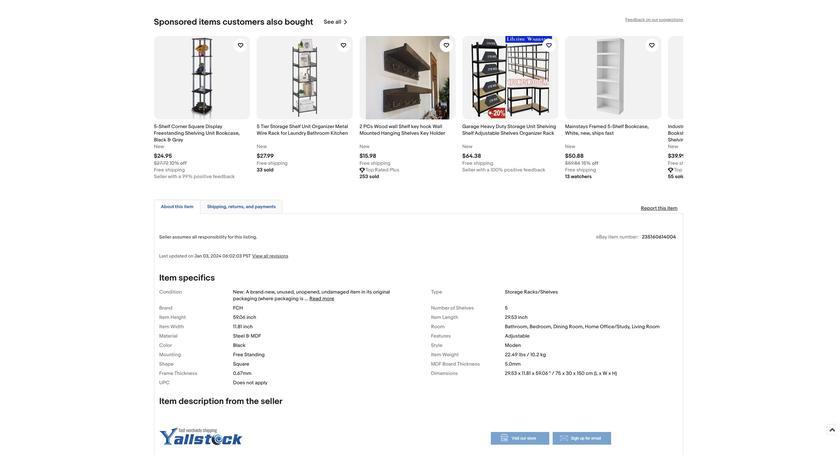 Task type: describe. For each thing, give the bounding box(es) containing it.
top for $39.99
[[674, 167, 683, 173]]

free inside new $64.38 free shipping seller with a 100% positive feedback
[[463, 160, 473, 167]]

59.06 inch
[[233, 315, 256, 321]]

board
[[443, 362, 456, 368]]

2
[[360, 124, 362, 130]]

Top Rated Plus text field
[[366, 167, 399, 174]]

storage inside industrial 4-6 shelf wood bookcase bookshelf storage display rack book shelving new $39.99 free shipping
[[692, 130, 710, 137]]

13
[[565, 174, 570, 180]]

its
[[367, 289, 372, 296]]

free shipping text field for $27.99
[[257, 160, 288, 167]]

kitchen
[[331, 130, 348, 137]]

specifics
[[179, 273, 215, 284]]

condition
[[159, 289, 182, 296]]

235160614004
[[642, 234, 676, 241]]

free shipping text field for $64.38
[[463, 160, 494, 167]]

rack inside 5 tier storage shelf unit organizer metal wire rack for laundry bathroom kitchen
[[268, 130, 280, 137]]

253 sold
[[360, 174, 379, 180]]

2 vertical spatial seller
[[159, 235, 171, 240]]

storage racks/shelves
[[505, 289, 558, 296]]

free standing
[[233, 352, 265, 359]]

gray
[[172, 137, 183, 143]]

new text field for $64.38
[[463, 144, 473, 150]]

seller inside 5-shelf corner square display freestanding shelving unit bookcase, black & gray new $24.95 $27.72 10% off free shipping seller with a 99% positive feedback
[[154, 174, 167, 180]]

heavy
[[481, 124, 495, 130]]

inch for 29.53 inch
[[518, 315, 528, 321]]

updated
[[169, 254, 187, 259]]

a inside new $64.38 free shipping seller with a 100% positive feedback
[[487, 167, 490, 173]]

55 sold
[[668, 174, 685, 180]]

free inside industrial 4-6 shelf wood bookcase bookshelf storage display rack book shelving new $39.99 free shipping
[[668, 160, 678, 167]]

unit for $64.38
[[527, 124, 536, 130]]

bathroom
[[307, 130, 330, 137]]

new text field for $24.95
[[154, 144, 164, 150]]

new text field for $27.99
[[257, 144, 267, 150]]

0 horizontal spatial for
[[228, 235, 233, 240]]

unit for $27.99
[[302, 124, 311, 130]]

sponsored
[[154, 17, 197, 27]]

black inside 5-shelf corner square display freestanding shelving unit bookcase, black & gray new $24.95 $27.72 10% off free shipping seller with a 99% positive feedback
[[154, 137, 166, 143]]

150
[[577, 371, 585, 377]]

1 horizontal spatial 11.81
[[522, 371, 531, 377]]

$27.99
[[257, 153, 274, 160]]

& inside 5-shelf corner square display freestanding shelving unit bookcase, black & gray new $24.95 $27.72 10% off free shipping seller with a 99% positive feedback
[[168, 137, 171, 143]]

of
[[451, 305, 455, 312]]

ships
[[592, 130, 604, 137]]

1 horizontal spatial this
[[235, 235, 242, 240]]

shelves inside garage heavy duty storage unit shelving shelf adjustable shelves organizer rack
[[501, 130, 519, 137]]

$24.95
[[154, 153, 172, 160]]

mounting
[[159, 352, 181, 359]]

dining
[[554, 324, 568, 330]]

a inside 5-shelf corner square display freestanding shelving unit bookcase, black & gray new $24.95 $27.72 10% off free shipping seller with a 99% positive feedback
[[178, 174, 181, 180]]

plus for $39.99
[[698, 167, 708, 173]]

wall
[[389, 124, 398, 130]]

1 vertical spatial on
[[188, 254, 193, 259]]

storage inside 5 tier storage shelf unit organizer metal wire rack for laundry bathroom kitchen
[[270, 124, 288, 130]]

free shipping text field for $15.98
[[360, 160, 391, 167]]

4-
[[690, 124, 696, 130]]

from
[[226, 397, 244, 407]]

$15.98 text field
[[360, 153, 376, 160]]

22.49 lbs / 10.2 kg
[[505, 352, 546, 359]]

listing.
[[243, 235, 257, 240]]

mdf board thickness
[[431, 362, 480, 368]]

1 horizontal spatial adjustable
[[505, 334, 530, 340]]

laundry
[[288, 130, 306, 137]]

w
[[603, 371, 608, 377]]

shelving inside industrial 4-6 shelf wood bookcase bookshelf storage display rack book shelving new $39.99 free shipping
[[668, 137, 688, 143]]

description
[[179, 397, 224, 407]]

1 vertical spatial mdf
[[431, 362, 441, 368]]

feedback
[[626, 17, 645, 22]]

with inside new $64.38 free shipping seller with a 100% positive feedback
[[477, 167, 486, 173]]

seller assumes all responsibility for this listing.
[[159, 235, 257, 240]]

shipping inside 5-shelf corner square display freestanding shelving unit bookcase, black & gray new $24.95 $27.72 10% off free shipping seller with a 99% positive feedback
[[165, 167, 185, 173]]

new for $50.88
[[565, 144, 576, 150]]

30
[[566, 371, 572, 377]]

inch for 11.81 inch
[[243, 324, 253, 330]]

$50.88
[[565, 153, 584, 160]]

new for $64.38
[[463, 144, 473, 150]]

0 vertical spatial /
[[527, 352, 530, 359]]

unused,
[[277, 289, 295, 296]]

shape
[[159, 362, 174, 368]]

garage heavy duty storage unit shelving shelf adjustable shelves organizer rack
[[463, 124, 556, 137]]

new text field for $39.99
[[668, 144, 678, 150]]

shipping inside new $27.99 free shipping 33 sold
[[268, 160, 288, 167]]

1 horizontal spatial 59.06
[[536, 371, 548, 377]]

shipping inside new $64.38 free shipping seller with a 100% positive feedback
[[474, 160, 494, 167]]

(l
[[594, 371, 598, 377]]

shelving inside 5-shelf corner square display freestanding shelving unit bookcase, black & gray new $24.95 $27.72 10% off free shipping seller with a 99% positive feedback
[[185, 130, 205, 137]]

item for item specifics
[[159, 273, 177, 284]]

(where
[[258, 296, 274, 302]]

pst
[[243, 254, 251, 259]]

hook
[[420, 124, 432, 130]]

item height
[[159, 315, 186, 321]]

lbs
[[519, 352, 526, 359]]

pcs
[[364, 124, 373, 130]]

organizer inside garage heavy duty storage unit shelving shelf adjustable shelves organizer rack
[[520, 130, 542, 137]]

...
[[305, 296, 308, 302]]

assumes
[[172, 235, 191, 240]]

1 horizontal spatial shelves
[[456, 305, 474, 312]]

item right the report
[[668, 205, 678, 212]]

shelf inside 2 pcs wood wall shelf key hook wall mounted hanging shelves key holder
[[399, 124, 410, 130]]

1 vertical spatial square
[[233, 362, 249, 368]]

new for $27.99
[[257, 144, 267, 150]]

shipping inside new $15.98 free shipping
[[371, 160, 391, 167]]

new inside 5-shelf corner square display freestanding shelving unit bookcase, black & gray new $24.95 $27.72 10% off free shipping seller with a 99% positive feedback
[[154, 144, 164, 150]]

seller inside new $64.38 free shipping seller with a 100% positive feedback
[[463, 167, 475, 173]]

rated for $15.98
[[375, 167, 389, 173]]

bought
[[285, 17, 313, 27]]

Top Rated Plus text field
[[674, 167, 708, 174]]

See all text field
[[324, 19, 341, 25]]

0 horizontal spatial 11.81
[[233, 324, 242, 330]]

2024
[[211, 254, 222, 259]]

new text field for $50.88
[[565, 144, 576, 150]]

industrial 4-6 shelf wood bookcase bookshelf storage display rack book shelving new $39.99 free shipping
[[668, 124, 753, 167]]

tier
[[261, 124, 269, 130]]

metal
[[335, 124, 348, 130]]

sold for $39.99
[[675, 174, 685, 180]]

0 horizontal spatial free shipping text field
[[154, 167, 185, 174]]

1 room from the left
[[431, 324, 445, 330]]

responsibility
[[198, 235, 227, 240]]

$15.98
[[360, 153, 376, 160]]

6
[[696, 124, 698, 130]]

revisions
[[270, 254, 288, 259]]

storage up 29.53 inch
[[505, 289, 523, 296]]

$24.95 text field
[[154, 153, 172, 160]]

book
[[741, 130, 753, 137]]

brand
[[159, 305, 173, 312]]

55
[[668, 174, 674, 180]]

$64.38
[[463, 153, 481, 160]]

5 for 5
[[505, 305, 508, 312]]

dimensions
[[431, 371, 458, 377]]

for inside 5 tier storage shelf unit organizer metal wire rack for laundry bathroom kitchen
[[281, 130, 287, 137]]

2 vertical spatial all
[[264, 254, 268, 259]]

report this item
[[641, 205, 678, 212]]

does
[[233, 380, 245, 387]]

item length
[[431, 315, 458, 321]]

item for item width
[[159, 324, 169, 330]]

2 horizontal spatial free shipping text field
[[565, 167, 596, 174]]

top rated plus for $39.99
[[674, 167, 708, 173]]

15%
[[582, 160, 591, 167]]

jan
[[194, 254, 202, 259]]

sold inside new $27.99 free shipping 33 sold
[[264, 167, 274, 173]]

1 vertical spatial /
[[552, 371, 555, 377]]

29.53 x 11.81 x 59.06  " / 75 x 30 x 150 cm (l x w x h)
[[505, 371, 617, 377]]

$59.86
[[565, 160, 581, 167]]

is
[[300, 296, 304, 302]]

free inside 5-shelf corner square display freestanding shelving unit bookcase, black & gray new $24.95 $27.72 10% off free shipping seller with a 99% positive feedback
[[154, 167, 164, 173]]

29.53 inch
[[505, 315, 528, 321]]

racks/shelves
[[524, 289, 558, 296]]

display inside 5-shelf corner square display freestanding shelving unit bookcase, black & gray new $24.95 $27.72 10% off free shipping seller with a 99% positive feedback
[[206, 124, 222, 130]]

0 vertical spatial thickness
[[457, 362, 480, 368]]

2 x from the left
[[532, 371, 535, 377]]

top rated plus for $15.98
[[366, 167, 399, 173]]

2 room from the left
[[646, 324, 660, 330]]

rack inside industrial 4-6 shelf wood bookcase bookshelf storage display rack book shelving new $39.99 free shipping
[[729, 130, 740, 137]]

bookcase, inside mainstays framed 5-shelf bookcase, white, new, ships fast
[[625, 124, 649, 130]]

rated for $39.99
[[684, 167, 697, 173]]

customers
[[223, 17, 265, 27]]

shelving inside garage heavy duty storage unit shelving shelf adjustable shelves organizer rack
[[537, 124, 556, 130]]

free left standing
[[233, 352, 243, 359]]

returns,
[[228, 204, 245, 210]]

33 sold text field
[[257, 167, 274, 174]]

bookcase, inside 5-shelf corner square display freestanding shelving unit bookcase, black & gray new $24.95 $27.72 10% off free shipping seller with a 99% positive feedback
[[216, 130, 240, 137]]

read more
[[310, 296, 334, 302]]

new:
[[233, 289, 245, 296]]

sold for $15.98
[[369, 174, 379, 180]]

item for item weight
[[431, 352, 441, 359]]

mainstays
[[565, 124, 588, 130]]

1 x from the left
[[518, 371, 521, 377]]



Task type: vqa. For each thing, say whether or not it's contained in the screenshot.
View: Gallery View icon
no



Task type: locate. For each thing, give the bounding box(es) containing it.
2 horizontal spatial sold
[[675, 174, 685, 180]]

1 horizontal spatial with
[[477, 167, 486, 173]]

suggestions
[[659, 17, 683, 22]]

shelf inside industrial 4-6 shelf wood bookcase bookshelf storage display rack book shelving new $39.99 free shipping
[[700, 124, 711, 130]]

organizer
[[312, 124, 334, 130], [520, 130, 542, 137]]

rack left white, at the top right of the page
[[543, 130, 555, 137]]

0 horizontal spatial free shipping text field
[[257, 160, 288, 167]]

5
[[257, 124, 260, 130], [505, 305, 508, 312]]

1 vertical spatial 59.06
[[536, 371, 548, 377]]

see
[[324, 19, 334, 25]]

free shipping text field down $15.98 text field
[[360, 160, 391, 167]]

253
[[360, 174, 368, 180]]

11.81 inch
[[233, 324, 253, 330]]

4 x from the left
[[573, 371, 576, 377]]

item right ebay
[[609, 234, 619, 241]]

new,
[[581, 130, 591, 137], [266, 289, 276, 296]]

this for report
[[658, 205, 667, 212]]

$39.99
[[668, 153, 686, 160]]

steel & mdf
[[233, 334, 261, 340]]

feedback inside new $64.38 free shipping seller with a 100% positive feedback
[[524, 167, 546, 173]]

this for about
[[175, 204, 183, 210]]

0 horizontal spatial &
[[168, 137, 171, 143]]

0 vertical spatial shelving
[[537, 124, 556, 130]]

free inside new $27.99 free shipping 33 sold
[[257, 160, 267, 167]]

thickness right board
[[457, 362, 480, 368]]

office/study,
[[600, 324, 631, 330]]

shelving down bookshelf
[[668, 137, 688, 143]]

1 horizontal spatial new text field
[[257, 144, 267, 150]]

report this item link
[[638, 202, 681, 215]]

unit inside 5 tier storage shelf unit organizer metal wire rack for laundry bathroom kitchen
[[302, 124, 311, 130]]

industrial
[[668, 124, 689, 130]]

all right assumes in the bottom left of the page
[[192, 235, 197, 240]]

new inside industrial 4-6 shelf wood bookcase bookshelf storage display rack book shelving new $39.99 free shipping
[[668, 144, 678, 150]]

new text field up $39.99 text box
[[668, 144, 678, 150]]

$27.99 text field
[[257, 153, 274, 160]]

new text field up $27.99
[[257, 144, 267, 150]]

item down the brand
[[159, 315, 169, 321]]

positive right 100%
[[504, 167, 523, 173]]

off inside new $50.88 $59.86 15% off free shipping 13 watchers
[[592, 160, 599, 167]]

1 horizontal spatial wood
[[712, 124, 726, 130]]

style
[[431, 343, 443, 349]]

read
[[310, 296, 321, 302]]

weight
[[443, 352, 459, 359]]

positive right '99%'
[[194, 174, 212, 180]]

about this item button
[[161, 204, 194, 210]]

1 horizontal spatial room
[[646, 324, 660, 330]]

top up 253 sold
[[366, 167, 374, 173]]

1 horizontal spatial feedback
[[524, 167, 546, 173]]

11.81 up "steel"
[[233, 324, 242, 330]]

new up $15.98
[[360, 144, 370, 150]]

h)
[[612, 371, 617, 377]]

0 horizontal spatial adjustable
[[475, 130, 500, 137]]

new inside new $50.88 $59.86 15% off free shipping 13 watchers
[[565, 144, 576, 150]]

59.06 down fch
[[233, 315, 246, 321]]

1 vertical spatial &
[[246, 334, 250, 340]]

mounted
[[360, 130, 380, 137]]

seller down $27.72
[[154, 174, 167, 180]]

wood inside 2 pcs wood wall shelf key hook wall mounted hanging shelves key holder
[[374, 124, 388, 130]]

thickness right frame at the bottom left of page
[[175, 371, 197, 377]]

room
[[431, 324, 445, 330], [646, 324, 660, 330]]

top inside text field
[[366, 167, 374, 173]]

free down $27.72
[[154, 167, 164, 173]]

1 horizontal spatial mdf
[[431, 362, 441, 368]]

1 horizontal spatial bookcase,
[[625, 124, 649, 130]]

top rated plus up the 55 sold
[[674, 167, 708, 173]]

29.53 for 29.53 inch
[[505, 315, 517, 321]]

1 vertical spatial black
[[233, 343, 246, 349]]

1 vertical spatial 29.53
[[505, 371, 517, 377]]

home
[[585, 324, 599, 330]]

1 horizontal spatial 5-
[[608, 124, 613, 130]]

packaging down 'a'
[[233, 296, 257, 302]]

1 vertical spatial all
[[192, 235, 197, 240]]

shelving
[[537, 124, 556, 130], [185, 130, 205, 137], [668, 137, 688, 143]]

1 horizontal spatial shelving
[[537, 124, 556, 130]]

5- inside mainstays framed 5-shelf bookcase, white, new, ships fast
[[608, 124, 613, 130]]

unit inside garage heavy duty storage unit shelving shelf adjustable shelves organizer rack
[[527, 124, 536, 130]]

2 new from the left
[[257, 144, 267, 150]]

kg
[[541, 352, 546, 359]]

2 29.53 from the top
[[505, 371, 517, 377]]

tab list
[[154, 199, 683, 214]]

living
[[632, 324, 645, 330]]

x right 30
[[573, 371, 576, 377]]

shipping up top rated plus text box
[[680, 160, 699, 167]]

shipping inside new $50.88 $59.86 15% off free shipping 13 watchers
[[577, 167, 596, 173]]

1 horizontal spatial &
[[246, 334, 250, 340]]

1 off from the left
[[180, 160, 187, 167]]

see all link
[[324, 17, 348, 27]]

2 horizontal spatial rack
[[729, 130, 740, 137]]

6 new from the left
[[668, 144, 678, 150]]

bookshelf
[[668, 130, 691, 137]]

1 vertical spatial adjustable
[[505, 334, 530, 340]]

adjustable
[[475, 130, 500, 137], [505, 334, 530, 340]]

new $50.88 $59.86 15% off free shipping 13 watchers
[[565, 144, 599, 180]]

square
[[188, 124, 205, 130], [233, 362, 249, 368]]

2 horizontal spatial this
[[658, 205, 667, 212]]

plus down industrial 4-6 shelf wood bookcase bookshelf storage display rack book shelving new $39.99 free shipping
[[698, 167, 708, 173]]

item specifics
[[159, 273, 215, 284]]

free inside new $50.88 $59.86 15% off free shipping 13 watchers
[[565, 167, 576, 173]]

Free shipping text field
[[257, 160, 288, 167], [463, 160, 494, 167], [565, 167, 596, 174]]

1 horizontal spatial organizer
[[520, 130, 542, 137]]

adjustable down bathroom,
[[505, 334, 530, 340]]

feedback on our suggestions link
[[626, 17, 683, 22]]

1 top rated plus from the left
[[366, 167, 399, 173]]

item
[[159, 273, 177, 284], [159, 315, 169, 321], [431, 315, 441, 321], [159, 324, 169, 330], [431, 352, 441, 359], [159, 397, 177, 407]]

0 horizontal spatial all
[[192, 235, 197, 240]]

1 rated from the left
[[375, 167, 389, 173]]

shelf
[[159, 124, 170, 130], [289, 124, 301, 130], [399, 124, 410, 130], [613, 124, 624, 130], [700, 124, 711, 130], [463, 130, 474, 137]]

shelves down 'key'
[[402, 130, 419, 137]]

13 watchers text field
[[565, 174, 592, 180]]

1 horizontal spatial packaging
[[275, 296, 299, 302]]

storage inside garage heavy duty storage unit shelving shelf adjustable shelves organizer rack
[[508, 124, 526, 130]]

253 sold text field
[[360, 174, 379, 180]]

this inside button
[[175, 204, 183, 210]]

0 horizontal spatial organizer
[[312, 124, 334, 130]]

tab list containing about this item
[[154, 199, 683, 214]]

plus for $15.98
[[390, 167, 399, 173]]

1 horizontal spatial free shipping text field
[[360, 160, 391, 167]]

shelf down garage
[[463, 130, 474, 137]]

storage right tier
[[270, 124, 288, 130]]

New text field
[[154, 144, 164, 150], [257, 144, 267, 150], [565, 144, 576, 150]]

2 horizontal spatial shelving
[[668, 137, 688, 143]]

2 pcs wood wall shelf key hook wall mounted hanging shelves key holder
[[360, 124, 445, 137]]

0 horizontal spatial sold
[[264, 167, 274, 173]]

1 top from the left
[[366, 167, 374, 173]]

3 new text field from the left
[[668, 144, 678, 150]]

with inside 5-shelf corner square display freestanding shelving unit bookcase, black & gray new $24.95 $27.72 10% off free shipping seller with a 99% positive feedback
[[168, 174, 177, 180]]

0 horizontal spatial rated
[[375, 167, 389, 173]]

off right 10%
[[180, 160, 187, 167]]

storage
[[270, 124, 288, 130], [508, 124, 526, 130], [692, 130, 710, 137], [505, 289, 523, 296]]

$39.99 text field
[[668, 153, 686, 160]]

5.0mm
[[505, 362, 521, 368]]

2 horizontal spatial free shipping text field
[[668, 160, 699, 167]]

rack inside garage heavy duty storage unit shelving shelf adjustable shelves organizer rack
[[543, 130, 555, 137]]

1 horizontal spatial square
[[233, 362, 249, 368]]

2 top from the left
[[674, 167, 683, 173]]

New text field
[[360, 144, 370, 150], [463, 144, 473, 150], [668, 144, 678, 150]]

1 horizontal spatial /
[[552, 371, 555, 377]]

0 horizontal spatial new text field
[[154, 144, 164, 150]]

seller
[[463, 167, 475, 173], [154, 174, 167, 180], [159, 235, 171, 240]]

shelf up "fast"
[[613, 124, 624, 130]]

0 horizontal spatial wood
[[374, 124, 388, 130]]

apply
[[255, 380, 268, 387]]

item for item description from the seller
[[159, 397, 177, 407]]

1 horizontal spatial thickness
[[457, 362, 480, 368]]

item up "material" at the left
[[159, 324, 169, 330]]

organizer inside 5 tier storage shelf unit organizer metal wire rack for laundry bathroom kitchen
[[312, 124, 334, 130]]

shipping,
[[207, 204, 227, 210]]

1 vertical spatial seller
[[154, 174, 167, 180]]

1 horizontal spatial top rated plus
[[674, 167, 708, 173]]

1 plus from the left
[[390, 167, 399, 173]]

1 horizontal spatial free shipping text field
[[463, 160, 494, 167]]

sold right 253 at top
[[369, 174, 379, 180]]

Free shipping text field
[[360, 160, 391, 167], [668, 160, 699, 167], [154, 167, 185, 174]]

freestanding
[[154, 130, 184, 137]]

6 x from the left
[[609, 371, 611, 377]]

0 horizontal spatial positive
[[194, 174, 212, 180]]

2 horizontal spatial all
[[336, 19, 341, 25]]

feedback inside 5-shelf corner square display freestanding shelving unit bookcase, black & gray new $24.95 $27.72 10% off free shipping seller with a 99% positive feedback
[[213, 174, 235, 180]]

ebay item number: 235160614004
[[596, 234, 676, 241]]

seller down $64.38 text box
[[463, 167, 475, 173]]

item inside "new: a brand-new, unused, unopened, undamaged item in its original packaging (where packaging is ..."
[[350, 289, 360, 296]]

1 wood from the left
[[374, 124, 388, 130]]

packaging down unused,
[[275, 296, 299, 302]]

seller
[[261, 397, 283, 407]]

2 plus from the left
[[698, 167, 708, 173]]

5 for 5 tier storage shelf unit organizer metal wire rack for laundry bathroom kitchen
[[257, 124, 260, 130]]

10.2
[[531, 352, 539, 359]]

number
[[431, 305, 450, 312]]

corner
[[171, 124, 187, 130]]

1 vertical spatial 11.81
[[522, 371, 531, 377]]

new, inside mainstays framed 5-shelf bookcase, white, new, ships fast
[[581, 130, 591, 137]]

upc
[[159, 380, 170, 387]]

a left '99%'
[[178, 174, 181, 180]]

in
[[362, 289, 366, 296]]

2 off from the left
[[592, 160, 599, 167]]

1 vertical spatial new,
[[266, 289, 276, 296]]

11.81 down 22.49 lbs / 10.2 kg
[[522, 371, 531, 377]]

room up features
[[431, 324, 445, 330]]

item weight
[[431, 352, 459, 359]]

0 horizontal spatial unit
[[206, 130, 215, 137]]

2 vertical spatial shelving
[[668, 137, 688, 143]]

off right the 15%
[[592, 160, 599, 167]]

0 horizontal spatial shelves
[[402, 130, 419, 137]]

wood up hanging
[[374, 124, 388, 130]]

0 vertical spatial for
[[281, 130, 287, 137]]

new inside new $27.99 free shipping 33 sold
[[257, 144, 267, 150]]

rack down bookcase
[[729, 130, 740, 137]]

0 horizontal spatial room
[[431, 324, 445, 330]]

wall
[[433, 124, 442, 130]]

0 vertical spatial on
[[646, 17, 651, 22]]

2 wood from the left
[[712, 124, 726, 130]]

inch for 59.06 inch
[[247, 315, 256, 321]]

2 packaging from the left
[[275, 296, 299, 302]]

x down the 5.0mm
[[518, 371, 521, 377]]

3 rack from the left
[[729, 130, 740, 137]]

off inside 5-shelf corner square display freestanding shelving unit bookcase, black & gray new $24.95 $27.72 10% off free shipping seller with a 99% positive feedback
[[180, 160, 187, 167]]

new text field up $50.88 at the right
[[565, 144, 576, 150]]

2 rack from the left
[[543, 130, 555, 137]]

the
[[246, 397, 259, 407]]

0 vertical spatial 29.53
[[505, 315, 517, 321]]

positive inside 5-shelf corner square display freestanding shelving unit bookcase, black & gray new $24.95 $27.72 10% off free shipping seller with a 99% positive feedback
[[194, 174, 212, 180]]

5 inside 5 tier storage shelf unit organizer metal wire rack for laundry bathroom kitchen
[[257, 124, 260, 130]]

0 vertical spatial feedback
[[524, 167, 546, 173]]

x right w
[[609, 371, 611, 377]]

4 new from the left
[[463, 144, 473, 150]]

positive
[[504, 167, 523, 173], [194, 174, 212, 180]]

on left our
[[646, 17, 651, 22]]

2 new text field from the left
[[257, 144, 267, 150]]

free shipping text field down the 15%
[[565, 167, 596, 174]]

5- up freestanding
[[154, 124, 159, 130]]

0 horizontal spatial on
[[188, 254, 193, 259]]

display inside industrial 4-6 shelf wood bookcase bookshelf storage display rack book shelving new $39.99 free shipping
[[711, 130, 728, 137]]

1 vertical spatial shelving
[[185, 130, 205, 137]]

1 horizontal spatial black
[[233, 343, 246, 349]]

29.53 for 29.53 x 11.81 x 59.06  " / 75 x 30 x 150 cm (l x w x h)
[[505, 371, 517, 377]]

room right living
[[646, 324, 660, 330]]

1 horizontal spatial sold
[[369, 174, 379, 180]]

0 horizontal spatial thickness
[[175, 371, 197, 377]]

rack down tier
[[268, 130, 280, 137]]

55 sold text field
[[668, 174, 685, 180]]

x left "
[[532, 371, 535, 377]]

2 top rated plus from the left
[[674, 167, 708, 173]]

height
[[171, 315, 186, 321]]

3 x from the left
[[562, 371, 565, 377]]

bathroom,
[[505, 324, 529, 330]]

0 horizontal spatial display
[[206, 124, 222, 130]]

seller left assumes in the bottom left of the page
[[159, 235, 171, 240]]

2 horizontal spatial new text field
[[565, 144, 576, 150]]

new up $24.95 on the left of page
[[154, 144, 164, 150]]

100%
[[491, 167, 503, 173]]

2 new text field from the left
[[463, 144, 473, 150]]

wood left bookcase
[[712, 124, 726, 130]]

wire
[[257, 130, 267, 137]]

top for $15.98
[[366, 167, 374, 173]]

0 horizontal spatial plus
[[390, 167, 399, 173]]

shipping down 10%
[[165, 167, 185, 173]]

new up $50.88 at the right
[[565, 144, 576, 150]]

item left in
[[350, 289, 360, 296]]

3 new text field from the left
[[565, 144, 576, 150]]

mdf up dimensions
[[431, 362, 441, 368]]

0 horizontal spatial top rated plus
[[366, 167, 399, 173]]

free up '33'
[[257, 160, 267, 167]]

1 new text field from the left
[[154, 144, 164, 150]]

item inside button
[[184, 204, 194, 210]]

1 horizontal spatial a
[[487, 167, 490, 173]]

0 vertical spatial mdf
[[251, 334, 261, 340]]

this right the report
[[658, 205, 667, 212]]

this right about
[[175, 204, 183, 210]]

Seller with a 100% positive feedback text field
[[463, 167, 546, 174]]

0 horizontal spatial 59.06
[[233, 315, 246, 321]]

x right 75
[[562, 371, 565, 377]]

rated inside text box
[[684, 167, 697, 173]]

1 rack from the left
[[268, 130, 280, 137]]

black
[[154, 137, 166, 143], [233, 343, 246, 349]]

mdf
[[251, 334, 261, 340], [431, 362, 441, 368]]

black down freestanding
[[154, 137, 166, 143]]

new, inside "new: a brand-new, unused, unopened, undamaged item in its original packaging (where packaging is ..."
[[266, 289, 276, 296]]

and
[[246, 204, 254, 210]]

1 vertical spatial with
[[168, 174, 177, 180]]

5- up "fast"
[[608, 124, 613, 130]]

top up the 55 sold
[[674, 167, 683, 173]]

10%
[[170, 160, 179, 167]]

0 vertical spatial positive
[[504, 167, 523, 173]]

free down $64.38 text box
[[463, 160, 473, 167]]

key
[[420, 130, 429, 137]]

for right responsibility
[[228, 235, 233, 240]]

free inside new $15.98 free shipping
[[360, 160, 370, 167]]

storage right duty
[[508, 124, 526, 130]]

0 vertical spatial 59.06
[[233, 315, 246, 321]]

5- inside 5-shelf corner square display freestanding shelving unit bookcase, black & gray new $24.95 $27.72 10% off free shipping seller with a 99% positive feedback
[[154, 124, 159, 130]]

new, down mainstays
[[581, 130, 591, 137]]

1 vertical spatial feedback
[[213, 174, 235, 180]]

shelving down corner
[[185, 130, 205, 137]]

shelf right 6
[[700, 124, 711, 130]]

new up $64.38
[[463, 144, 473, 150]]

$50.88 text field
[[565, 153, 584, 160]]

top
[[366, 167, 374, 173], [674, 167, 683, 173]]

moden
[[505, 343, 521, 349]]

1 horizontal spatial on
[[646, 17, 651, 22]]

5 up 29.53 inch
[[505, 305, 508, 312]]

2 5- from the left
[[608, 124, 613, 130]]

1 vertical spatial for
[[228, 235, 233, 240]]

not
[[246, 380, 254, 387]]

a
[[246, 289, 249, 296]]

new up $39.99 text box
[[668, 144, 678, 150]]

"
[[549, 371, 551, 377]]

with
[[477, 167, 486, 173], [168, 174, 177, 180]]

inch up bathroom,
[[518, 315, 528, 321]]

plus
[[390, 167, 399, 173], [698, 167, 708, 173]]

square right corner
[[188, 124, 205, 130]]

1 vertical spatial 5
[[505, 305, 508, 312]]

a left 100%
[[487, 167, 490, 173]]

square inside 5-shelf corner square display freestanding shelving unit bookcase, black & gray new $24.95 $27.72 10% off free shipping seller with a 99% positive feedback
[[188, 124, 205, 130]]

None text field
[[154, 160, 187, 167], [565, 160, 599, 167], [154, 160, 187, 167], [565, 160, 599, 167]]

all right view
[[264, 254, 268, 259]]

shelf up freestanding
[[159, 124, 170, 130]]

item for item height
[[159, 315, 169, 321]]

sold right 55
[[675, 174, 685, 180]]

$64.38 text field
[[463, 153, 481, 160]]

1 vertical spatial thickness
[[175, 371, 197, 377]]

1 horizontal spatial all
[[264, 254, 268, 259]]

0 horizontal spatial 5
[[257, 124, 260, 130]]

shelf inside garage heavy duty storage unit shelving shelf adjustable shelves organizer rack
[[463, 130, 474, 137]]

mdf down 11.81 inch at the bottom of page
[[251, 334, 261, 340]]

adjustable inside garage heavy duty storage unit shelving shelf adjustable shelves organizer rack
[[475, 130, 500, 137]]

new inside new $15.98 free shipping
[[360, 144, 370, 150]]

1 29.53 from the top
[[505, 315, 517, 321]]

item description from the seller
[[159, 397, 283, 407]]

shipping inside industrial 4-6 shelf wood bookcase bookshelf storage display rack book shelving new $39.99 free shipping
[[680, 160, 699, 167]]

new text field up $64.38
[[463, 144, 473, 150]]

view all revisions link
[[251, 253, 288, 260]]

item for item length
[[431, 315, 441, 321]]

new text field up $15.98
[[360, 144, 370, 150]]

1 vertical spatial a
[[178, 174, 181, 180]]

0 vertical spatial adjustable
[[475, 130, 500, 137]]

report
[[641, 205, 657, 212]]

shelf inside 5 tier storage shelf unit organizer metal wire rack for laundry bathroom kitchen
[[289, 124, 301, 130]]

0 vertical spatial organizer
[[312, 124, 334, 130]]

0 vertical spatial 5
[[257, 124, 260, 130]]

3 new from the left
[[360, 144, 370, 150]]

this
[[175, 204, 183, 210], [658, 205, 667, 212], [235, 235, 242, 240]]

1 horizontal spatial top
[[674, 167, 683, 173]]

free shipping text field for $39.99
[[668, 160, 699, 167]]

shelves inside 2 pcs wood wall shelf key hook wall mounted hanging shelves key holder
[[402, 130, 419, 137]]

sponsored items customers also bought
[[154, 17, 313, 27]]

for left laundry at the top left of the page
[[281, 130, 287, 137]]

wood inside industrial 4-6 shelf wood bookcase bookshelf storage display rack book shelving new $39.99 free shipping
[[712, 124, 726, 130]]

top rated plus up 253 sold
[[366, 167, 399, 173]]

1 packaging from the left
[[233, 296, 257, 302]]

shelves down duty
[[501, 130, 519, 137]]

framed
[[589, 124, 607, 130]]

shelf inside mainstays framed 5-shelf bookcase, white, new, ships fast
[[613, 124, 624, 130]]

new inside new $64.38 free shipping seller with a 100% positive feedback
[[463, 144, 473, 150]]

shipping down $64.38
[[474, 160, 494, 167]]

1 horizontal spatial rack
[[543, 130, 555, 137]]

plus inside text box
[[698, 167, 708, 173]]

free shipping text field down $27.99 text box at the top
[[257, 160, 288, 167]]

1 horizontal spatial unit
[[302, 124, 311, 130]]

5 left tier
[[257, 124, 260, 130]]

on left jan
[[188, 254, 193, 259]]

1 horizontal spatial plus
[[698, 167, 708, 173]]

Seller with a 99% positive feedback text field
[[154, 174, 235, 180]]

2 rated from the left
[[684, 167, 697, 173]]

shelves right of
[[456, 305, 474, 312]]

item up condition on the bottom left
[[159, 273, 177, 284]]

this left listing.
[[235, 235, 242, 240]]

rated inside text field
[[375, 167, 389, 173]]

new
[[154, 144, 164, 150], [257, 144, 267, 150], [360, 144, 370, 150], [463, 144, 473, 150], [565, 144, 576, 150], [668, 144, 678, 150]]

5-
[[154, 124, 159, 130], [608, 124, 613, 130]]

0 vertical spatial all
[[336, 19, 341, 25]]

positive inside new $64.38 free shipping seller with a 100% positive feedback
[[504, 167, 523, 173]]

type
[[431, 289, 442, 296]]

29.53 down the 5.0mm
[[505, 371, 517, 377]]

items
[[199, 17, 221, 27]]

all right see
[[336, 19, 341, 25]]

plus inside text field
[[390, 167, 399, 173]]

2 horizontal spatial shelves
[[501, 130, 519, 137]]

0 horizontal spatial 5-
[[154, 124, 159, 130]]

our
[[652, 17, 658, 22]]

5 new from the left
[[565, 144, 576, 150]]

top inside text box
[[674, 167, 683, 173]]

number of shelves
[[431, 305, 474, 312]]

1 vertical spatial display
[[711, 130, 728, 137]]

new text field for $15.98
[[360, 144, 370, 150]]

1 new text field from the left
[[360, 144, 370, 150]]

& right "steel"
[[246, 334, 250, 340]]

undamaged
[[322, 289, 349, 296]]

shelf up laundry at the top left of the page
[[289, 124, 301, 130]]

1 horizontal spatial new text field
[[463, 144, 473, 150]]

0 horizontal spatial /
[[527, 352, 530, 359]]

unit inside 5-shelf corner square display freestanding shelving unit bookcase, black & gray new $24.95 $27.72 10% off free shipping seller with a 99% positive feedback
[[206, 130, 215, 137]]

1 5- from the left
[[154, 124, 159, 130]]

5 x from the left
[[599, 371, 602, 377]]

new for $15.98
[[360, 144, 370, 150]]

thickness
[[457, 362, 480, 368], [175, 371, 197, 377]]

garage
[[463, 124, 480, 130]]

free shipping text field down 10%
[[154, 167, 185, 174]]

/
[[527, 352, 530, 359], [552, 371, 555, 377]]

0 horizontal spatial this
[[175, 204, 183, 210]]

shelf inside 5-shelf corner square display freestanding shelving unit bookcase, black & gray new $24.95 $27.72 10% off free shipping seller with a 99% positive feedback
[[159, 124, 170, 130]]

2 horizontal spatial new text field
[[668, 144, 678, 150]]

1 new from the left
[[154, 144, 164, 150]]

shipping down the 15%
[[577, 167, 596, 173]]

fast
[[606, 130, 614, 137]]

shelving left mainstays
[[537, 124, 556, 130]]

1 vertical spatial bookcase,
[[216, 130, 240, 137]]



